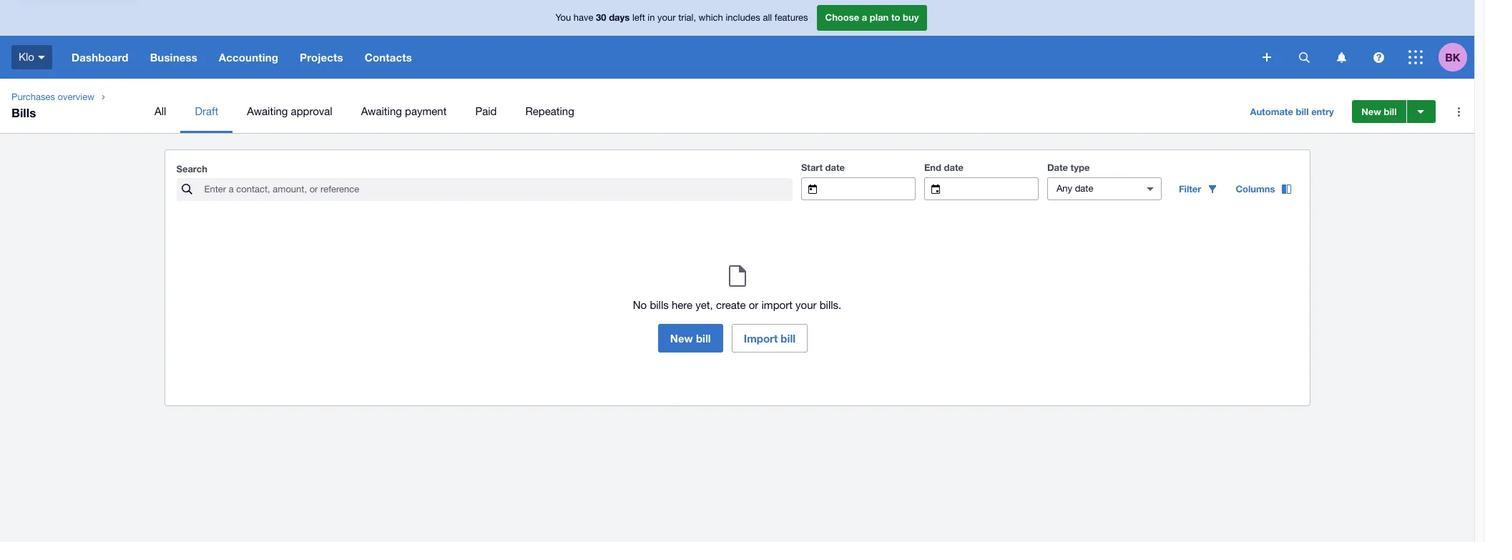 Task type: locate. For each thing, give the bounding box(es) containing it.
0 horizontal spatial awaiting
[[247, 105, 288, 117]]

date
[[825, 162, 845, 173], [944, 162, 964, 173]]

bill down yet,
[[696, 332, 711, 345]]

bill right entry
[[1384, 106, 1397, 117]]

automate
[[1250, 106, 1293, 117]]

0 horizontal spatial new
[[670, 332, 693, 345]]

bill for new bill button inside the bills navigation
[[1384, 106, 1397, 117]]

svg image
[[1299, 52, 1310, 63], [1373, 52, 1384, 63], [1263, 53, 1271, 62], [38, 56, 45, 59]]

1 awaiting from the left
[[247, 105, 288, 117]]

end date
[[924, 162, 964, 173]]

filter
[[1179, 183, 1201, 195]]

new inside bills navigation
[[1362, 106, 1381, 117]]

1 vertical spatial new bill
[[670, 332, 711, 345]]

awaiting left payment
[[361, 105, 402, 117]]

bills navigation
[[0, 79, 1474, 133]]

0 horizontal spatial new bill button
[[658, 324, 723, 353]]

purchases
[[11, 92, 55, 102]]

start date
[[801, 162, 845, 173]]

banner
[[0, 0, 1474, 79]]

menu
[[140, 90, 1230, 133]]

columns
[[1236, 183, 1275, 195]]

date right start
[[825, 162, 845, 173]]

date for start date
[[825, 162, 845, 173]]

0 horizontal spatial svg image
[[1337, 52, 1346, 63]]

which
[[699, 12, 723, 23]]

awaiting left approval
[[247, 105, 288, 117]]

no bills here yet, create or import your bills.
[[633, 299, 841, 311]]

bill right "import"
[[781, 332, 796, 345]]

1 horizontal spatial new bill button
[[1352, 100, 1406, 123]]

all
[[763, 12, 772, 23]]

your right in
[[658, 12, 676, 23]]

awaiting
[[247, 105, 288, 117], [361, 105, 402, 117]]

repeating
[[525, 105, 574, 117]]

overflow menu image
[[1445, 97, 1473, 126]]

klo button
[[0, 36, 61, 79]]

new bill button right entry
[[1352, 100, 1406, 123]]

1 vertical spatial new bill button
[[658, 324, 723, 353]]

overview
[[58, 92, 94, 102]]

0 vertical spatial new bill button
[[1352, 100, 1406, 123]]

1 date from the left
[[825, 162, 845, 173]]

bills
[[11, 105, 36, 120]]

1 horizontal spatial awaiting
[[361, 105, 402, 117]]

you have 30 days left in your trial, which includes all features
[[556, 12, 808, 23]]

1 horizontal spatial new bill
[[1362, 106, 1397, 117]]

awaiting payment link
[[347, 90, 461, 133]]

import
[[762, 299, 793, 311]]

a
[[862, 12, 867, 23]]

trial,
[[678, 12, 696, 23]]

0 vertical spatial your
[[658, 12, 676, 23]]

new bill inside bills navigation
[[1362, 106, 1397, 117]]

date right end
[[944, 162, 964, 173]]

plan
[[870, 12, 889, 23]]

new bill right entry
[[1362, 106, 1397, 117]]

new right entry
[[1362, 106, 1381, 117]]

yet,
[[696, 299, 713, 311]]

bill inside popup button
[[1296, 106, 1309, 117]]

new for new bill button inside the bills navigation
[[1362, 106, 1381, 117]]

0 vertical spatial new
[[1362, 106, 1381, 117]]

bill left entry
[[1296, 106, 1309, 117]]

new bill button down "here" at the left of the page
[[658, 324, 723, 353]]

to
[[891, 12, 900, 23]]

have
[[574, 12, 593, 23]]

1 vertical spatial new
[[670, 332, 693, 345]]

navigation inside "banner"
[[61, 36, 1253, 79]]

new bill for the bottom new bill button
[[670, 332, 711, 345]]

business button
[[139, 36, 208, 79]]

bill for import bill button
[[781, 332, 796, 345]]

you
[[556, 12, 571, 23]]

new for the bottom new bill button
[[670, 332, 693, 345]]

2 awaiting from the left
[[361, 105, 402, 117]]

navigation
[[61, 36, 1253, 79]]

new bill button
[[1352, 100, 1406, 123], [658, 324, 723, 353]]

projects button
[[289, 36, 354, 79]]

automate bill entry button
[[1242, 100, 1343, 123]]

accounting
[[219, 51, 278, 64]]

your
[[658, 12, 676, 23], [796, 299, 817, 311]]

new down "here" at the left of the page
[[670, 332, 693, 345]]

navigation containing dashboard
[[61, 36, 1253, 79]]

0 vertical spatial new bill
[[1362, 106, 1397, 117]]

Start date field
[[828, 178, 915, 200]]

1 horizontal spatial new
[[1362, 106, 1381, 117]]

bill
[[1296, 106, 1309, 117], [1384, 106, 1397, 117], [696, 332, 711, 345], [781, 332, 796, 345]]

Date type field
[[1048, 178, 1135, 200]]

import bill button
[[732, 324, 808, 353]]

new bill
[[1362, 106, 1397, 117], [670, 332, 711, 345]]

filter button
[[1170, 177, 1227, 200]]

2 date from the left
[[944, 162, 964, 173]]

dashboard
[[72, 51, 129, 64]]

payment
[[405, 105, 447, 117]]

automate bill entry
[[1250, 106, 1334, 117]]

svg image
[[1409, 50, 1423, 64], [1337, 52, 1346, 63]]

0 horizontal spatial your
[[658, 12, 676, 23]]

1 horizontal spatial svg image
[[1409, 50, 1423, 64]]

left
[[632, 12, 645, 23]]

menu containing all
[[140, 90, 1230, 133]]

1 horizontal spatial date
[[944, 162, 964, 173]]

dashboard link
[[61, 36, 139, 79]]

0 horizontal spatial new bill
[[670, 332, 711, 345]]

new
[[1362, 106, 1381, 117], [670, 332, 693, 345]]

awaiting for awaiting payment
[[361, 105, 402, 117]]

0 horizontal spatial date
[[825, 162, 845, 173]]

all
[[155, 105, 166, 117]]

in
[[648, 12, 655, 23]]

columns button
[[1227, 177, 1301, 200]]

1 vertical spatial your
[[796, 299, 817, 311]]

awaiting payment
[[361, 105, 447, 117]]

new bill down "here" at the left of the page
[[670, 332, 711, 345]]

purchases overview
[[11, 92, 94, 102]]

your left bills.
[[796, 299, 817, 311]]

import bill
[[744, 332, 796, 345]]

all link
[[140, 90, 181, 133]]

bills
[[650, 299, 669, 311]]



Task type: describe. For each thing, give the bounding box(es) containing it.
choose a plan to buy
[[825, 12, 919, 23]]

date for end date
[[944, 162, 964, 173]]

klo
[[19, 51, 34, 63]]

paid
[[475, 105, 497, 117]]

bill for automate bill entry popup button
[[1296, 106, 1309, 117]]

start
[[801, 162, 823, 173]]

choose
[[825, 12, 859, 23]]

import
[[744, 332, 778, 345]]

bk button
[[1439, 36, 1474, 79]]

banner containing bk
[[0, 0, 1474, 79]]

your inside you have 30 days left in your trial, which includes all features
[[658, 12, 676, 23]]

search
[[176, 163, 207, 175]]

buy
[[903, 12, 919, 23]]

new bill for new bill button inside the bills navigation
[[1362, 106, 1397, 117]]

draft link
[[181, 90, 233, 133]]

type
[[1071, 162, 1090, 173]]

date type
[[1047, 162, 1090, 173]]

days
[[609, 12, 630, 23]]

accounting button
[[208, 36, 289, 79]]

Search field
[[203, 179, 793, 200]]

new bill button inside bills navigation
[[1352, 100, 1406, 123]]

includes
[[726, 12, 760, 23]]

end
[[924, 162, 941, 173]]

contacts
[[365, 51, 412, 64]]

awaiting approval
[[247, 105, 332, 117]]

30
[[596, 12, 606, 23]]

menu inside bills navigation
[[140, 90, 1230, 133]]

bk
[[1445, 50, 1461, 63]]

purchases overview link
[[6, 90, 100, 104]]

draft
[[195, 105, 218, 117]]

features
[[775, 12, 808, 23]]

repeating link
[[511, 90, 589, 133]]

End date field
[[951, 178, 1038, 200]]

svg image inside klo popup button
[[38, 56, 45, 59]]

1 horizontal spatial your
[[796, 299, 817, 311]]

here
[[672, 299, 693, 311]]

no
[[633, 299, 647, 311]]

projects
[[300, 51, 343, 64]]

approval
[[291, 105, 332, 117]]

date
[[1047, 162, 1068, 173]]

bills.
[[820, 299, 841, 311]]

create
[[716, 299, 746, 311]]

contacts button
[[354, 36, 423, 79]]

bill for the bottom new bill button
[[696, 332, 711, 345]]

business
[[150, 51, 197, 64]]

awaiting approval link
[[233, 90, 347, 133]]

entry
[[1311, 106, 1334, 117]]

or
[[749, 299, 759, 311]]

paid link
[[461, 90, 511, 133]]

awaiting for awaiting approval
[[247, 105, 288, 117]]



Task type: vqa. For each thing, say whether or not it's contained in the screenshot.
the top NEW BILL
yes



